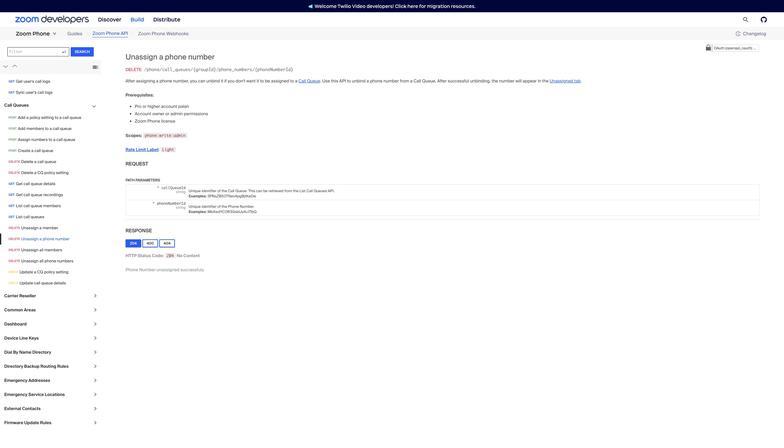 Task type: describe. For each thing, give the bounding box(es) containing it.
twilio
[[338, 3, 351, 9]]

204 button
[[126, 239, 141, 247]]

zoom for zoom phone webhooks
[[138, 31, 151, 37]]

api
[[121, 30, 128, 37]]

zoom phone api link
[[93, 30, 128, 37]]

path parameters
[[126, 178, 160, 183]]

search image
[[744, 17, 749, 22]]

guides
[[67, 31, 82, 37]]

phone for zoom phone
[[33, 30, 50, 37]]

no
[[177, 253, 183, 258]]

successfuly.
[[181, 267, 204, 272]]

history image
[[736, 31, 741, 36]]

404
[[164, 241, 171, 246]]

number
[[139, 267, 156, 272]]

phone for zoom phone api
[[106, 30, 120, 37]]

path
[[126, 178, 135, 183]]

code:
[[152, 253, 164, 258]]

welcome twilio video developers! click here for migration resources.
[[315, 3, 476, 9]]

here
[[408, 3, 419, 9]]

parameters
[[136, 178, 160, 183]]

webhooks
[[166, 31, 189, 37]]

unassigned
[[157, 267, 180, 272]]

response
[[126, 227, 152, 234]]

zoom phone api
[[93, 30, 128, 37]]

zoom developer logo image
[[15, 15, 89, 24]]

content
[[184, 253, 200, 258]]

zoom phone webhooks link
[[138, 30, 189, 37]]

changelog
[[744, 31, 767, 37]]

developers!
[[367, 3, 394, 9]]

400 button
[[142, 239, 158, 247]]

down image
[[53, 32, 56, 36]]

http status code: 204 no content
[[126, 253, 200, 258]]



Task type: locate. For each thing, give the bounding box(es) containing it.
phone left down "icon"
[[33, 30, 50, 37]]

2 zoom from the left
[[93, 30, 105, 37]]

phone inside zoom phone webhooks link
[[152, 31, 165, 37]]

phone
[[33, 30, 50, 37], [106, 30, 120, 37], [152, 31, 165, 37], [126, 267, 138, 272]]

phone left webhooks at left
[[152, 31, 165, 37]]

phone for zoom phone webhooks
[[152, 31, 165, 37]]

welcome twilio video developers! click here for migration resources. link
[[303, 3, 482, 9]]

404 button
[[159, 239, 175, 247]]

request
[[126, 161, 148, 167]]

guides link
[[67, 30, 82, 37]]

phone left api
[[106, 30, 120, 37]]

0 vertical spatial 204
[[130, 241, 137, 246]]

changelog link
[[736, 31, 767, 37]]

1 horizontal spatial zoom
[[93, 30, 105, 37]]

zoom phone
[[16, 30, 50, 37]]

zoom phone webhooks
[[138, 31, 189, 37]]

400
[[147, 241, 154, 246]]

zoom for zoom phone api
[[93, 30, 105, 37]]

204 up http
[[130, 241, 137, 246]]

1 horizontal spatial 204
[[167, 253, 174, 258]]

2 horizontal spatial zoom
[[138, 31, 151, 37]]

204 left no
[[167, 253, 174, 258]]

204 inside 204 button
[[130, 241, 137, 246]]

status
[[138, 253, 151, 258]]

resources.
[[451, 3, 476, 9]]

click
[[395, 3, 407, 9]]

204 inside http status code: 204 no content
[[167, 253, 174, 258]]

notification image
[[309, 4, 315, 8], [309, 4, 313, 8]]

1 vertical spatial 204
[[167, 253, 174, 258]]

204
[[130, 241, 137, 246], [167, 253, 174, 258]]

http
[[126, 253, 137, 258]]

video
[[352, 3, 366, 9]]

phone down http
[[126, 267, 138, 272]]

0 horizontal spatial zoom
[[16, 30, 31, 37]]

0 horizontal spatial 204
[[130, 241, 137, 246]]

zoom for zoom phone
[[16, 30, 31, 37]]

phone inside zoom phone api link
[[106, 30, 120, 37]]

history image
[[736, 31, 744, 36]]

welcome
[[315, 3, 337, 9]]

1 zoom from the left
[[16, 30, 31, 37]]

github image
[[761, 17, 768, 23], [761, 17, 768, 23]]

migration
[[427, 3, 450, 9]]

phone number unassigned successfuly.
[[126, 267, 204, 272]]

search image
[[744, 17, 749, 22]]

zoom
[[16, 30, 31, 37], [93, 30, 105, 37], [138, 31, 151, 37]]

for
[[420, 3, 426, 9]]

3 zoom from the left
[[138, 31, 151, 37]]



Task type: vqa. For each thing, say whether or not it's contained in the screenshot.
GUIDES link
yes



